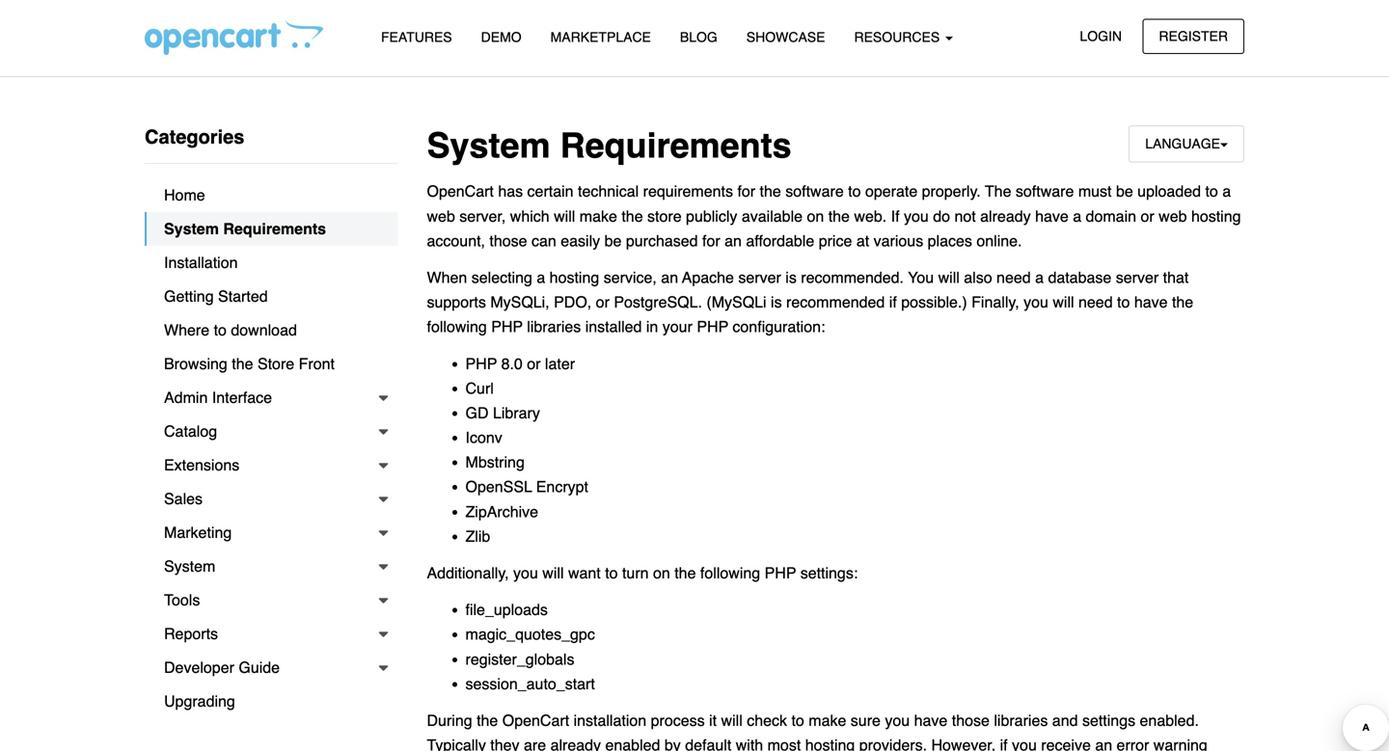 Task type: describe. For each thing, give the bounding box(es) containing it.
hosting inside during the opencart installation process it will check to make sure you have those libraries and settings enabled. typically they are already enabled by default with most hosting providers. however, if you receive an error warnin
[[806, 737, 855, 752]]

to inside when selecting a hosting service, an apache server is recommended. you will also need a database server that supports mysqli, pdo, or postgresql. (mysqli is recommended if possible.) finally, you will need to have the following php libraries installed in your php configuration:
[[1118, 293, 1131, 311]]

tools
[[164, 592, 200, 609]]

properly.
[[922, 183, 981, 200]]

that
[[1164, 269, 1189, 287]]

0 vertical spatial need
[[997, 269, 1031, 287]]

providers.
[[860, 737, 927, 752]]

system requirements link
[[145, 212, 398, 246]]

recommended
[[787, 293, 885, 311]]

if inside when selecting a hosting service, an apache server is recommended. you will also need a database server that supports mysqli, pdo, or postgresql. (mysqli is recommended if possible.) finally, you will need to have the following php libraries installed in your php configuration:
[[890, 293, 897, 311]]

where to download link
[[145, 314, 398, 347]]

0 vertical spatial system requirements
[[427, 126, 792, 166]]

marketing
[[164, 524, 232, 542]]

8.0
[[501, 355, 523, 373]]

already inside during the opencart installation process it will check to make sure you have those libraries and settings enabled. typically they are already enabled by default with most hosting providers. however, if you receive an error warnin
[[551, 737, 601, 752]]

getting started link
[[145, 280, 398, 314]]

hosting inside opencart has certain technical requirements for the software to operate properly. the software must be uploaded to a web server, which will make the store publicly available on the web. if you do not already have a domain or web hosting account, those can easily be purchased for an affordable price at various places online.
[[1192, 207, 1242, 225]]

encrypt
[[536, 478, 589, 496]]

0 vertical spatial system
[[427, 126, 551, 166]]

settings
[[1083, 712, 1136, 730]]

places
[[928, 232, 973, 250]]

developer guide
[[164, 659, 280, 677]]

want
[[568, 565, 601, 582]]

postgresql.
[[614, 293, 703, 311]]

a up mysqli,
[[537, 269, 546, 287]]

which
[[510, 207, 550, 225]]

register link
[[1143, 19, 1245, 54]]

php down mysqli,
[[491, 318, 523, 336]]

purchased
[[626, 232, 698, 250]]

supports
[[427, 293, 486, 311]]

marketplace link
[[536, 20, 666, 54]]

register
[[1160, 28, 1229, 44]]

login link
[[1064, 19, 1139, 54]]

service,
[[604, 269, 657, 287]]

0 horizontal spatial is
[[771, 293, 782, 311]]

browsing the store front
[[164, 355, 335, 373]]

an inside opencart has certain technical requirements for the software to operate properly. the software must be uploaded to a web server, which will make the store publicly available on the web. if you do not already have a domain or web hosting account, those can easily be purchased for an affordable price at various places online.
[[725, 232, 742, 250]]

a down must
[[1073, 207, 1082, 225]]

additionally,
[[427, 565, 509, 582]]

typically
[[427, 737, 486, 752]]

later
[[545, 355, 575, 373]]

those inside opencart has certain technical requirements for the software to operate properly. the software must be uploaded to a web server, which will make the store publicly available on the web. if you do not already have a domain or web hosting account, those can easily be purchased for an affordable price at various places online.
[[490, 232, 528, 250]]

openssl
[[466, 478, 532, 496]]

an inside when selecting a hosting service, an apache server is recommended. you will also need a database server that supports mysqli, pdo, or postgresql. (mysqli is recommended if possible.) finally, you will need to have the following php libraries installed in your php configuration:
[[661, 269, 679, 287]]

at
[[857, 232, 870, 250]]

mbstring
[[466, 454, 525, 472]]

developer
[[164, 659, 234, 677]]

download
[[231, 321, 297, 339]]

2 server from the left
[[1116, 269, 1159, 287]]

available
[[742, 207, 803, 225]]

have inside when selecting a hosting service, an apache server is recommended. you will also need a database server that supports mysqli, pdo, or postgresql. (mysqli is recommended if possible.) finally, you will need to have the following php libraries installed in your php configuration:
[[1135, 293, 1168, 311]]

sales link
[[145, 483, 398, 516]]

finally,
[[972, 293, 1020, 311]]

error
[[1117, 737, 1150, 752]]

magic_quotes_gpc
[[466, 626, 595, 644]]

1 horizontal spatial need
[[1079, 293, 1113, 311]]

to left turn
[[605, 565, 618, 582]]

or inside opencart has certain technical requirements for the software to operate properly. the software must be uploaded to a web server, which will make the store publicly available on the web. if you do not already have a domain or web hosting account, those can easily be purchased for an affordable price at various places online.
[[1141, 207, 1155, 225]]

has
[[498, 183, 523, 200]]

not
[[955, 207, 976, 225]]

store
[[648, 207, 682, 225]]

reports
[[164, 625, 218, 643]]

however,
[[932, 737, 996, 752]]

system requirements inside system requirements link
[[164, 220, 326, 238]]

already inside opencart has certain technical requirements for the software to operate properly. the software must be uploaded to a web server, which will make the store publicly available on the web. if you do not already have a domain or web hosting account, those can easily be purchased for an affordable price at various places online.
[[981, 207, 1031, 225]]

opencart inside opencart has certain technical requirements for the software to operate properly. the software must be uploaded to a web server, which will make the store publicly available on the web. if you do not already have a domain or web hosting account, those can easily be purchased for an affordable price at various places online.
[[427, 183, 494, 200]]

on inside opencart has certain technical requirements for the software to operate properly. the software must be uploaded to a web server, which will make the store publicly available on the web. if you do not already have a domain or web hosting account, those can easily be purchased for an affordable price at various places online.
[[807, 207, 824, 225]]

libraries inside when selecting a hosting service, an apache server is recommended. you will also need a database server that supports mysqli, pdo, or postgresql. (mysqli is recommended if possible.) finally, you will need to have the following php libraries installed in your php configuration:
[[527, 318, 581, 336]]

resources link
[[840, 20, 968, 54]]

receive
[[1042, 737, 1091, 752]]

you
[[908, 269, 934, 287]]

extensions
[[164, 456, 240, 474]]

domain
[[1086, 207, 1137, 225]]

getting
[[164, 288, 214, 305]]

php left settings:
[[765, 565, 797, 582]]

showcase
[[747, 29, 826, 45]]

it
[[709, 712, 717, 730]]

you inside opencart has certain technical requirements for the software to operate properly. the software must be uploaded to a web server, which will make the store publicly available on the web. if you do not already have a domain or web hosting account, those can easily be purchased for an affordable price at various places online.
[[904, 207, 929, 225]]

requirements
[[643, 183, 733, 200]]

those inside during the opencart installation process it will check to make sure you have those libraries and settings enabled. typically they are already enabled by default with most hosting providers. however, if you receive an error warnin
[[952, 712, 990, 730]]

also
[[964, 269, 993, 287]]

technical
[[578, 183, 639, 200]]

admin interface
[[164, 389, 272, 407]]

showcase link
[[732, 20, 840, 54]]

extensions link
[[145, 449, 398, 483]]

when selecting a hosting service, an apache server is recommended. you will also need a database server that supports mysqli, pdo, or postgresql. (mysqli is recommended if possible.) finally, you will need to have the following php libraries installed in your php configuration:
[[427, 269, 1194, 336]]

1 web from the left
[[427, 207, 455, 225]]

php down (mysqli
[[697, 318, 729, 336]]

marketplace
[[551, 29, 651, 45]]

opencart - open source shopping cart solution image
[[145, 20, 323, 55]]

check
[[747, 712, 788, 730]]

easily
[[561, 232, 600, 250]]

getting started
[[164, 288, 268, 305]]

(mysqli
[[707, 293, 767, 311]]

zlib
[[466, 528, 491, 546]]

to inside during the opencart installation process it will check to make sure you have those libraries and settings enabled. typically they are already enabled by default with most hosting providers. however, if you receive an error warnin
[[792, 712, 805, 730]]

apache
[[682, 269, 734, 287]]

publicly
[[686, 207, 738, 225]]

you left receive
[[1012, 737, 1037, 752]]

are
[[524, 737, 546, 752]]

if
[[891, 207, 900, 225]]

an inside during the opencart installation process it will check to make sure you have those libraries and settings enabled. typically they are already enabled by default with most hosting providers. however, if you receive an error warnin
[[1096, 737, 1113, 752]]

system link
[[145, 550, 398, 584]]

if inside during the opencart installation process it will check to make sure you have those libraries and settings enabled. typically they are already enabled by default with most hosting providers. however, if you receive an error warnin
[[1000, 737, 1008, 752]]

configuration:
[[733, 318, 826, 336]]

0 horizontal spatial requirements
[[223, 220, 326, 238]]

installation
[[574, 712, 647, 730]]

price
[[819, 232, 853, 250]]

have inside opencart has certain technical requirements for the software to operate properly. the software must be uploaded to a web server, which will make the store publicly available on the web. if you do not already have a domain or web hosting account, those can easily be purchased for an affordable price at various places online.
[[1036, 207, 1069, 225]]

or inside when selecting a hosting service, an apache server is recommended. you will also need a database server that supports mysqli, pdo, or postgresql. (mysqli is recommended if possible.) finally, you will need to have the following php libraries installed in your php configuration:
[[596, 293, 610, 311]]

your
[[663, 318, 693, 336]]

opencart inside during the opencart installation process it will check to make sure you have those libraries and settings enabled. typically they are already enabled by default with most hosting providers. however, if you receive an error warnin
[[503, 712, 570, 730]]

and
[[1053, 712, 1079, 730]]

php inside "php 8.0 or later curl gd library iconv mbstring openssl encrypt ziparchive zlib"
[[466, 355, 497, 373]]

system inside system requirements link
[[164, 220, 219, 238]]

online.
[[977, 232, 1023, 250]]

upgrading
[[164, 693, 235, 711]]



Task type: vqa. For each thing, say whether or not it's contained in the screenshot.
the with
yes



Task type: locate. For each thing, give the bounding box(es) containing it.
1 server from the left
[[739, 269, 782, 287]]

1 vertical spatial following
[[701, 565, 761, 582]]

language button
[[1129, 125, 1245, 163]]

features link
[[367, 20, 467, 54]]

0 vertical spatial hosting
[[1192, 207, 1242, 225]]

1 vertical spatial or
[[596, 293, 610, 311]]

or right 8.0
[[527, 355, 541, 373]]

system requirements up technical
[[427, 126, 792, 166]]

be up domain
[[1117, 183, 1134, 200]]

need up finally,
[[997, 269, 1031, 287]]

1 vertical spatial those
[[952, 712, 990, 730]]

0 vertical spatial those
[[490, 232, 528, 250]]

on right turn
[[653, 565, 671, 582]]

make inside during the opencart installation process it will check to make sure you have those libraries and settings enabled. typically they are already enabled by default with most hosting providers. however, if you receive an error warnin
[[809, 712, 847, 730]]

0 vertical spatial if
[[890, 293, 897, 311]]

2 vertical spatial have
[[915, 712, 948, 730]]

hosting down uploaded
[[1192, 207, 1242, 225]]

or
[[1141, 207, 1155, 225], [596, 293, 610, 311], [527, 355, 541, 373]]

in
[[647, 318, 659, 336]]

1 vertical spatial is
[[771, 293, 782, 311]]

ziparchive
[[466, 503, 539, 521]]

1 horizontal spatial server
[[1116, 269, 1159, 287]]

0 vertical spatial or
[[1141, 207, 1155, 225]]

0 horizontal spatial web
[[427, 207, 455, 225]]

a right uploaded
[[1223, 183, 1232, 200]]

0 horizontal spatial hosting
[[550, 269, 600, 287]]

pdo,
[[554, 293, 592, 311]]

opencart has certain technical requirements for the software to operate properly. the software must be uploaded to a web server, which will make the store publicly available on the web. if you do not already have a domain or web hosting account, those can easily be purchased for an affordable price at various places online.
[[427, 183, 1242, 250]]

1 horizontal spatial be
[[1117, 183, 1134, 200]]

0 horizontal spatial an
[[661, 269, 679, 287]]

0 vertical spatial libraries
[[527, 318, 581, 336]]

system requirements down 'home' link
[[164, 220, 326, 238]]

will right you
[[939, 269, 960, 287]]

you inside when selecting a hosting service, an apache server is recommended. you will also need a database server that supports mysqli, pdo, or postgresql. (mysqli is recommended if possible.) finally, you will need to have the following php libraries installed in your php configuration:
[[1024, 293, 1049, 311]]

browsing
[[164, 355, 228, 373]]

an down the settings
[[1096, 737, 1113, 752]]

you right finally,
[[1024, 293, 1049, 311]]

upgrading link
[[145, 685, 398, 719]]

the
[[760, 183, 782, 200], [622, 207, 643, 225], [829, 207, 850, 225], [1173, 293, 1194, 311], [232, 355, 253, 373], [675, 565, 696, 582], [477, 712, 498, 730]]

1 horizontal spatial already
[[981, 207, 1031, 225]]

following down supports
[[427, 318, 487, 336]]

hosting up pdo,
[[550, 269, 600, 287]]

make down technical
[[580, 207, 618, 225]]

opencart up server,
[[427, 183, 494, 200]]

1 horizontal spatial opencart
[[503, 712, 570, 730]]

an down publicly
[[725, 232, 742, 250]]

possible.)
[[902, 293, 968, 311]]

1 horizontal spatial system requirements
[[427, 126, 792, 166]]

0 horizontal spatial on
[[653, 565, 671, 582]]

following inside when selecting a hosting service, an apache server is recommended. you will also need a database server that supports mysqli, pdo, or postgresql. (mysqli is recommended if possible.) finally, you will need to have the following php libraries installed in your php configuration:
[[427, 318, 487, 336]]

need down database
[[1079, 293, 1113, 311]]

database
[[1049, 269, 1112, 287]]

be
[[1117, 183, 1134, 200], [605, 232, 622, 250]]

following
[[427, 318, 487, 336], [701, 565, 761, 582]]

installation
[[164, 254, 238, 272]]

front
[[299, 355, 335, 373]]

will left want
[[543, 565, 564, 582]]

system inside system link
[[164, 558, 216, 576]]

sure
[[851, 712, 881, 730]]

server up (mysqli
[[739, 269, 782, 287]]

system up the tools on the left bottom
[[164, 558, 216, 576]]

1 vertical spatial requirements
[[223, 220, 326, 238]]

demo
[[481, 29, 522, 45]]

2 horizontal spatial have
[[1135, 293, 1168, 311]]

1 vertical spatial need
[[1079, 293, 1113, 311]]

1 vertical spatial opencart
[[503, 712, 570, 730]]

2 software from the left
[[1016, 183, 1075, 200]]

selecting
[[472, 269, 533, 287]]

to down domain
[[1118, 293, 1131, 311]]

for up available
[[738, 183, 756, 200]]

web
[[427, 207, 455, 225], [1159, 207, 1188, 225]]

1 horizontal spatial have
[[1036, 207, 1069, 225]]

you
[[904, 207, 929, 225], [1024, 293, 1049, 311], [513, 565, 538, 582], [885, 712, 910, 730], [1012, 737, 1037, 752]]

be right easily
[[605, 232, 622, 250]]

1 vertical spatial libraries
[[994, 712, 1048, 730]]

iconv
[[466, 429, 503, 447]]

0 horizontal spatial libraries
[[527, 318, 581, 336]]

1 horizontal spatial make
[[809, 712, 847, 730]]

file_uploads magic_quotes_gpc register_globals session_auto_start
[[466, 601, 595, 693]]

0 horizontal spatial for
[[703, 232, 721, 250]]

system down home
[[164, 220, 219, 238]]

0 vertical spatial make
[[580, 207, 618, 225]]

1 horizontal spatial web
[[1159, 207, 1188, 225]]

features
[[381, 29, 452, 45]]

1 horizontal spatial software
[[1016, 183, 1075, 200]]

process
[[651, 712, 705, 730]]

0 horizontal spatial following
[[427, 318, 487, 336]]

0 horizontal spatial server
[[739, 269, 782, 287]]

will down database
[[1053, 293, 1075, 311]]

requirements down 'home' link
[[223, 220, 326, 238]]

if right however,
[[1000, 737, 1008, 752]]

server left that
[[1116, 269, 1159, 287]]

1 vertical spatial system requirements
[[164, 220, 326, 238]]

1 horizontal spatial or
[[596, 293, 610, 311]]

you up the file_uploads
[[513, 565, 538, 582]]

1 vertical spatial on
[[653, 565, 671, 582]]

opencart up are
[[503, 712, 570, 730]]

1 horizontal spatial for
[[738, 183, 756, 200]]

make left sure
[[809, 712, 847, 730]]

1 horizontal spatial those
[[952, 712, 990, 730]]

already up online.
[[981, 207, 1031, 225]]

1 horizontal spatial is
[[786, 269, 797, 287]]

0 vertical spatial an
[[725, 232, 742, 250]]

resources
[[855, 29, 944, 45]]

the
[[985, 183, 1012, 200]]

1 vertical spatial for
[[703, 232, 721, 250]]

for down publicly
[[703, 232, 721, 250]]

is up configuration:
[[771, 293, 782, 311]]

1 horizontal spatial an
[[725, 232, 742, 250]]

hosting inside when selecting a hosting service, an apache server is recommended. you will also need a database server that supports mysqli, pdo, or postgresql. (mysqli is recommended if possible.) finally, you will need to have the following php libraries installed in your php configuration:
[[550, 269, 600, 287]]

uploaded
[[1138, 183, 1202, 200]]

during the opencart installation process it will check to make sure you have those libraries and settings enabled. typically they are already enabled by default with most hosting providers. however, if you receive an error warnin
[[427, 712, 1243, 752]]

categories
[[145, 126, 245, 148]]

0 horizontal spatial make
[[580, 207, 618, 225]]

they
[[491, 737, 520, 752]]

web down uploaded
[[1159, 207, 1188, 225]]

0 horizontal spatial have
[[915, 712, 948, 730]]

1 vertical spatial have
[[1135, 293, 1168, 311]]

those down which
[[490, 232, 528, 250]]

developer guide link
[[145, 651, 398, 685]]

recommended.
[[801, 269, 904, 287]]

login
[[1080, 28, 1122, 44]]

marketing link
[[145, 516, 398, 550]]

0 vertical spatial have
[[1036, 207, 1069, 225]]

make inside opencart has certain technical requirements for the software to operate properly. the software must be uploaded to a web server, which will make the store publicly available on the web. if you do not already have a domain or web hosting account, those can easily be purchased for an affordable price at various places online.
[[580, 207, 618, 225]]

2 vertical spatial an
[[1096, 737, 1113, 752]]

the inside during the opencart installation process it will check to make sure you have those libraries and settings enabled. typically they are already enabled by default with most hosting providers. however, if you receive an error warnin
[[477, 712, 498, 730]]

or inside "php 8.0 or later curl gd library iconv mbstring openssl encrypt ziparchive zlib"
[[527, 355, 541, 373]]

to up most
[[792, 712, 805, 730]]

a left database
[[1036, 269, 1044, 287]]

will right the it
[[721, 712, 743, 730]]

0 horizontal spatial be
[[605, 232, 622, 250]]

on up price
[[807, 207, 824, 225]]

1 horizontal spatial on
[[807, 207, 824, 225]]

2 vertical spatial hosting
[[806, 737, 855, 752]]

already right are
[[551, 737, 601, 752]]

1 horizontal spatial hosting
[[806, 737, 855, 752]]

software right the
[[1016, 183, 1075, 200]]

catalog link
[[145, 415, 398, 449]]

0 horizontal spatial system requirements
[[164, 220, 326, 238]]

browsing the store front link
[[145, 347, 398, 381]]

1 horizontal spatial libraries
[[994, 712, 1048, 730]]

home link
[[145, 179, 398, 212]]

2 horizontal spatial or
[[1141, 207, 1155, 225]]

if left possible.)
[[890, 293, 897, 311]]

1 vertical spatial be
[[605, 232, 622, 250]]

operate
[[866, 183, 918, 200]]

to right where
[[214, 321, 227, 339]]

you right if
[[904, 207, 929, 225]]

gd
[[466, 404, 489, 422]]

web.
[[854, 207, 887, 225]]

language
[[1146, 136, 1221, 152]]

2 horizontal spatial an
[[1096, 737, 1113, 752]]

have
[[1036, 207, 1069, 225], [1135, 293, 1168, 311], [915, 712, 948, 730]]

demo link
[[467, 20, 536, 54]]

requirements up the requirements at the top of the page
[[560, 126, 792, 166]]

1 vertical spatial system
[[164, 220, 219, 238]]

system requirements
[[427, 126, 792, 166], [164, 220, 326, 238]]

those up however,
[[952, 712, 990, 730]]

or up installed
[[596, 293, 610, 311]]

1 vertical spatial make
[[809, 712, 847, 730]]

2 web from the left
[[1159, 207, 1188, 225]]

0 horizontal spatial opencart
[[427, 183, 494, 200]]

1 vertical spatial an
[[661, 269, 679, 287]]

libraries left and on the right bottom of the page
[[994, 712, 1048, 730]]

software up available
[[786, 183, 844, 200]]

system up "has"
[[427, 126, 551, 166]]

enabled
[[606, 737, 661, 752]]

have up however,
[[915, 712, 948, 730]]

you up providers.
[[885, 712, 910, 730]]

enabled.
[[1140, 712, 1200, 730]]

have inside during the opencart installation process it will check to make sure you have those libraries and settings enabled. typically they are already enabled by default with most hosting providers. however, if you receive an error warnin
[[915, 712, 948, 730]]

1 horizontal spatial if
[[1000, 737, 1008, 752]]

certain
[[527, 183, 574, 200]]

1 horizontal spatial following
[[701, 565, 761, 582]]

the inside when selecting a hosting service, an apache server is recommended. you will also need a database server that supports mysqli, pdo, or postgresql. (mysqli is recommended if possible.) finally, you will need to have the following php libraries installed in your php configuration:
[[1173, 293, 1194, 311]]

catalog
[[164, 423, 217, 441]]

0 horizontal spatial software
[[786, 183, 844, 200]]

tools link
[[145, 584, 398, 618]]

started
[[218, 288, 268, 305]]

file_uploads
[[466, 601, 548, 619]]

0 vertical spatial for
[[738, 183, 756, 200]]

0 vertical spatial be
[[1117, 183, 1134, 200]]

1 horizontal spatial requirements
[[560, 126, 792, 166]]

1 vertical spatial hosting
[[550, 269, 600, 287]]

hosting down sure
[[806, 737, 855, 752]]

sales
[[164, 490, 203, 508]]

libraries down pdo,
[[527, 318, 581, 336]]

0 horizontal spatial or
[[527, 355, 541, 373]]

2 vertical spatial or
[[527, 355, 541, 373]]

must
[[1079, 183, 1112, 200]]

1 vertical spatial if
[[1000, 737, 1008, 752]]

0 vertical spatial is
[[786, 269, 797, 287]]

will
[[554, 207, 576, 225], [939, 269, 960, 287], [1053, 293, 1075, 311], [543, 565, 564, 582], [721, 712, 743, 730]]

0 horizontal spatial if
[[890, 293, 897, 311]]

2 vertical spatial system
[[164, 558, 216, 576]]

have left domain
[[1036, 207, 1069, 225]]

0 vertical spatial opencart
[[427, 183, 494, 200]]

0 horizontal spatial those
[[490, 232, 528, 250]]

web up account,
[[427, 207, 455, 225]]

to up web.
[[848, 183, 861, 200]]

session_auto_start
[[466, 675, 595, 693]]

following right turn
[[701, 565, 761, 582]]

an up postgresql.
[[661, 269, 679, 287]]

to inside where to download link
[[214, 321, 227, 339]]

blog link
[[666, 20, 732, 54]]

server,
[[460, 207, 506, 225]]

server
[[739, 269, 782, 287], [1116, 269, 1159, 287]]

where
[[164, 321, 210, 339]]

system
[[427, 126, 551, 166], [164, 220, 219, 238], [164, 558, 216, 576]]

make
[[580, 207, 618, 225], [809, 712, 847, 730]]

0 horizontal spatial already
[[551, 737, 601, 752]]

interface
[[212, 389, 272, 407]]

libraries inside during the opencart installation process it will check to make sure you have those libraries and settings enabled. typically they are already enabled by default with most hosting providers. however, if you receive an error warnin
[[994, 712, 1048, 730]]

0 vertical spatial requirements
[[560, 126, 792, 166]]

php up "curl"
[[466, 355, 497, 373]]

register_globals
[[466, 651, 575, 669]]

0 vertical spatial following
[[427, 318, 487, 336]]

will inside opencart has certain technical requirements for the software to operate properly. the software must be uploaded to a web server, which will make the store publicly available on the web. if you do not already have a domain or web hosting account, those can easily be purchased for an affordable price at various places online.
[[554, 207, 576, 225]]

2 horizontal spatial hosting
[[1192, 207, 1242, 225]]

0 horizontal spatial need
[[997, 269, 1031, 287]]

1 software from the left
[[786, 183, 844, 200]]

opencart
[[427, 183, 494, 200], [503, 712, 570, 730]]

home
[[164, 186, 205, 204]]

0 vertical spatial on
[[807, 207, 824, 225]]

turn
[[622, 565, 649, 582]]

affordable
[[746, 232, 815, 250]]

1 vertical spatial already
[[551, 737, 601, 752]]

to right uploaded
[[1206, 183, 1219, 200]]

those
[[490, 232, 528, 250], [952, 712, 990, 730]]

will inside during the opencart installation process it will check to make sure you have those libraries and settings enabled. typically they are already enabled by default with most hosting providers. however, if you receive an error warnin
[[721, 712, 743, 730]]

will down certain
[[554, 207, 576, 225]]

0 vertical spatial already
[[981, 207, 1031, 225]]

or down uploaded
[[1141, 207, 1155, 225]]

is down affordable
[[786, 269, 797, 287]]

do
[[933, 207, 951, 225]]

have down that
[[1135, 293, 1168, 311]]



